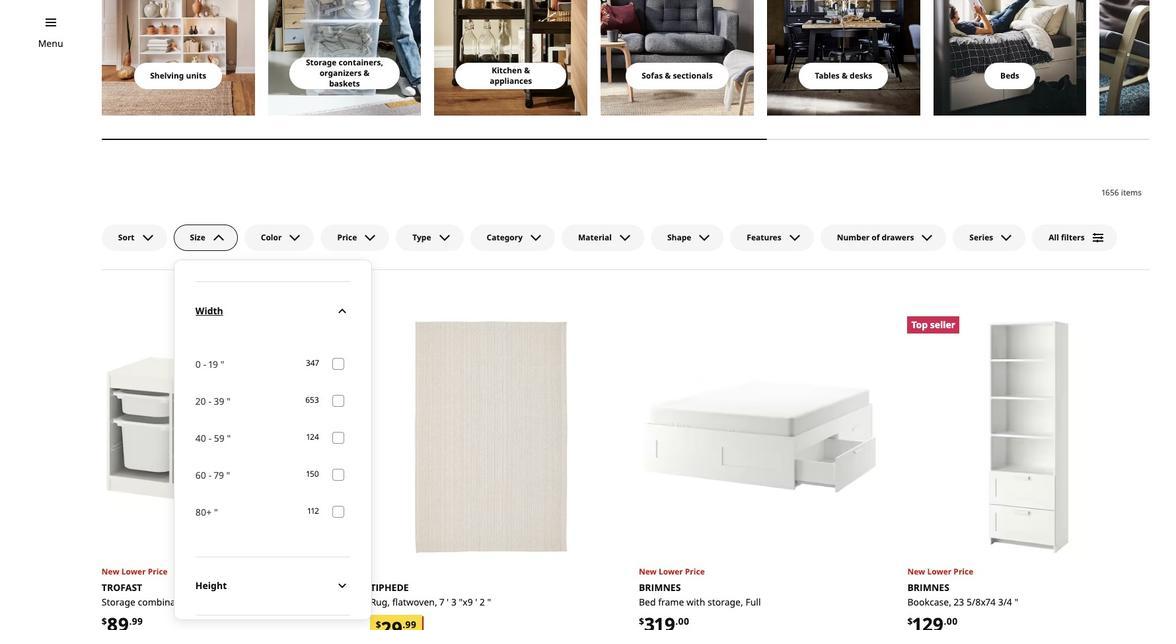 Task type: describe. For each thing, give the bounding box(es) containing it.
sort button
[[102, 225, 167, 251]]

$ for bookcase, 23 5/8x74 3/4 "
[[908, 615, 913, 628]]

menu
[[38, 37, 63, 50]]

tables & desks list item
[[767, 0, 921, 116]]

features
[[747, 232, 782, 243]]

price for storage combination with boxes, 39x17 3/8x22 "
[[148, 567, 168, 578]]

- for 59
[[209, 432, 212, 445]]

bed
[[639, 596, 656, 609]]

19
[[209, 358, 218, 371]]

new lower price trofast storage combination with boxes, 39x17 3/8x22 "
[[102, 567, 309, 609]]

type
[[413, 232, 431, 243]]

seller
[[931, 318, 956, 331]]

40
[[196, 432, 206, 445]]

lower for bed
[[659, 567, 683, 578]]

number of drawers button
[[821, 225, 947, 251]]

" inside new lower price brimnes bookcase, 23 5/8x74 3/4 "
[[1015, 596, 1019, 609]]

1656
[[1103, 187, 1120, 198]]

storage containers, organizers & baskets button
[[289, 57, 400, 89]]

sofas & sectionals list item
[[601, 0, 754, 116]]

price for bookcase, 23 5/8x74 3/4 "
[[954, 567, 974, 578]]

shelving units button
[[134, 63, 222, 89]]

features button
[[731, 225, 814, 251]]

347 products element
[[306, 358, 319, 370]]

$ for bed frame with storage, full
[[639, 615, 645, 628]]

80+ "
[[196, 506, 218, 519]]

99
[[132, 615, 143, 628]]

sofas & sectionals
[[642, 70, 713, 81]]

number of drawers
[[837, 232, 915, 243]]

price for bed frame with storage, full
[[685, 567, 705, 578]]

"x9
[[459, 596, 473, 609]]

a poang gray chair next to a side table with a coffee and glasses on it image
[[1100, 0, 1177, 116]]

material button
[[562, 225, 645, 251]]

number
[[837, 232, 870, 243]]

2
[[480, 596, 485, 609]]

$ for storage combination with boxes, 39x17 3/8x22 "
[[102, 615, 107, 628]]

all filters button
[[1033, 225, 1118, 251]]

150
[[307, 469, 319, 480]]

sofas
[[642, 70, 663, 81]]

lower for bookcase,
[[928, 567, 952, 578]]

60
[[196, 469, 206, 482]]

kitchen & appliances button
[[456, 63, 567, 89]]

drawers
[[882, 232, 915, 243]]

20
[[196, 395, 206, 408]]

39
[[214, 395, 225, 408]]

boxes,
[[216, 596, 244, 609]]

- for 39
[[209, 395, 212, 408]]

height
[[196, 580, 227, 592]]

. for frame
[[676, 615, 679, 628]]

3/8x22
[[273, 596, 303, 609]]

5/8x74
[[967, 596, 996, 609]]

storage containers, organizers & baskets
[[306, 57, 383, 89]]

storage inside new lower price trofast storage combination with boxes, 39x17 3/8x22 "
[[102, 596, 135, 609]]

material
[[579, 232, 612, 243]]

of
[[872, 232, 880, 243]]

" right 59
[[227, 432, 231, 445]]

flatwoven,
[[393, 596, 437, 609]]

347
[[306, 358, 319, 369]]

kitchen & appliances list item
[[435, 0, 588, 116]]

& inside storage containers, organizers & baskets
[[364, 67, 370, 79]]

653 products element
[[306, 395, 319, 407]]

2 ' from the left
[[476, 596, 478, 609]]

brimnes for bed
[[639, 582, 681, 594]]

width
[[196, 305, 223, 317]]

desks
[[850, 70, 873, 81]]

size
[[190, 232, 205, 243]]

" inside tiphede rug, flatwoven, 7 ' 3 "x9 ' 2 "
[[488, 596, 491, 609]]

79
[[214, 469, 224, 482]]

new for bed
[[639, 567, 657, 578]]

color button
[[244, 225, 314, 251]]

size button
[[174, 225, 238, 251]]

a decorated dining table with six black chairs surrounding it and two bookcases in the background image
[[767, 0, 921, 116]]

items
[[1122, 187, 1142, 198]]

frame
[[659, 596, 684, 609]]

rotate 180 image
[[334, 303, 350, 319]]

series button
[[954, 225, 1026, 251]]

rug,
[[370, 596, 390, 609]]

112 products element
[[308, 506, 319, 518]]

00 for frame
[[679, 615, 690, 628]]

storage containers, organizers & baskets list item
[[268, 0, 421, 116]]

" right 39
[[227, 395, 231, 408]]

kitchen
[[492, 65, 522, 76]]

sort
[[118, 232, 135, 243]]

tables
[[815, 70, 840, 81]]

appliances
[[490, 75, 532, 87]]

color
[[261, 232, 282, 243]]

sectionals
[[673, 70, 713, 81]]

menu button
[[38, 36, 63, 51]]

3/4
[[999, 596, 1013, 609]]

new lower price brimnes bed frame with storage, full
[[639, 567, 761, 609]]

124
[[307, 432, 319, 443]]

category button
[[470, 225, 555, 251]]



Task type: locate. For each thing, give the bounding box(es) containing it.
2 new from the left
[[639, 567, 657, 578]]

lower up trofast
[[122, 567, 146, 578]]

1 horizontal spatial . 00
[[944, 615, 958, 628]]

" right 79
[[227, 469, 230, 482]]

scrollbar
[[102, 132, 1150, 147]]

00 down 23
[[947, 615, 958, 628]]

new up bed
[[639, 567, 657, 578]]

storage,
[[708, 596, 744, 609]]

39x17
[[247, 596, 271, 609]]

new lower price brimnes bookcase, 23 5/8x74 3/4 "
[[908, 567, 1019, 609]]

1 00 from the left
[[679, 615, 690, 628]]

shape button
[[651, 225, 724, 251]]

. down bookcase,
[[944, 615, 947, 628]]

- right 0
[[203, 358, 206, 371]]

& for sofas & sectionals
[[665, 70, 671, 81]]

four transparent storage boxes stacked on each other with various household items packed in them image
[[268, 0, 421, 116]]

. 00 for 23
[[944, 615, 958, 628]]

new up trofast
[[102, 567, 119, 578]]

lower inside new lower price brimnes bookcase, 23 5/8x74 3/4 "
[[928, 567, 952, 578]]

" right 3/4
[[1015, 596, 1019, 609]]

" right "3/8x22"
[[305, 596, 309, 609]]

& inside tables & desks button
[[842, 70, 848, 81]]

80+
[[196, 506, 212, 519]]

1 brimnes from the left
[[639, 582, 681, 594]]

2 horizontal spatial new
[[908, 567, 926, 578]]

sofas & sectionals button
[[626, 63, 729, 89]]

price inside new lower price brimnes bookcase, 23 5/8x74 3/4 "
[[954, 567, 974, 578]]

1 horizontal spatial '
[[476, 596, 478, 609]]

$ down bed
[[639, 615, 645, 628]]

' right 7
[[447, 596, 449, 609]]

00 down "frame"
[[679, 615, 690, 628]]

150 products element
[[307, 469, 319, 481]]

$ left . 99
[[102, 615, 107, 628]]

kitchen & appliances
[[490, 65, 532, 87]]

0 horizontal spatial $
[[102, 615, 107, 628]]

brimnes inside new lower price brimnes bookcase, 23 5/8x74 3/4 "
[[908, 582, 950, 594]]

trofast
[[102, 582, 142, 594]]

0 horizontal spatial brimnes
[[639, 582, 681, 594]]

new for bookcase,
[[908, 567, 926, 578]]

. for 23
[[944, 615, 947, 628]]

.
[[129, 615, 132, 628], [676, 615, 679, 628], [944, 615, 947, 628]]

& inside the kitchen & appliances
[[524, 65, 530, 76]]

' left 2
[[476, 596, 478, 609]]

0 horizontal spatial '
[[447, 596, 449, 609]]

2 lower from the left
[[659, 567, 683, 578]]

- left 79
[[209, 469, 212, 482]]

units
[[186, 70, 206, 81]]

1 horizontal spatial with
[[687, 596, 706, 609]]

beds button
[[985, 63, 1036, 89]]

0 horizontal spatial . 00
[[676, 615, 690, 628]]

new up bookcase,
[[908, 567, 926, 578]]

brimnes up bookcase,
[[908, 582, 950, 594]]

organizers
[[320, 67, 362, 79]]

2 $ from the left
[[639, 615, 645, 628]]

" inside new lower price trofast storage combination with boxes, 39x17 3/8x22 "
[[305, 596, 309, 609]]

124 products element
[[307, 432, 319, 444]]

2 00 from the left
[[947, 615, 958, 628]]

1 . 00 from the left
[[676, 615, 690, 628]]

& for kitchen & appliances
[[524, 65, 530, 76]]

" right 2
[[488, 596, 491, 609]]

'
[[447, 596, 449, 609], [476, 596, 478, 609]]

combination
[[138, 596, 193, 609]]

1 with from the left
[[195, 596, 214, 609]]

lower
[[122, 567, 146, 578], [659, 567, 683, 578], [928, 567, 952, 578]]

40 - 59 "
[[196, 432, 231, 445]]

2 . 00 from the left
[[944, 615, 958, 628]]

&
[[524, 65, 530, 76], [364, 67, 370, 79], [665, 70, 671, 81], [842, 70, 848, 81]]

new inside new lower price trofast storage combination with boxes, 39x17 3/8x22 "
[[102, 567, 119, 578]]

& inside sofas & sectionals button
[[665, 70, 671, 81]]

1 $ from the left
[[102, 615, 107, 628]]

1 horizontal spatial new
[[639, 567, 657, 578]]

7
[[440, 596, 445, 609]]

brimnes up "frame"
[[639, 582, 681, 594]]

& left desks at the top right of page
[[842, 70, 848, 81]]

with inside new lower price trofast storage combination with boxes, 39x17 3/8x22 "
[[195, 596, 214, 609]]

shelving units list item
[[102, 0, 255, 116]]

list item
[[1100, 0, 1177, 116]]

60 - 79 "
[[196, 469, 230, 482]]

filters
[[1062, 232, 1085, 243]]

3 lower from the left
[[928, 567, 952, 578]]

with down height
[[195, 596, 214, 609]]

- left 59
[[209, 432, 212, 445]]

type button
[[396, 225, 464, 251]]

1 horizontal spatial 00
[[947, 615, 958, 628]]

3 $ from the left
[[908, 615, 913, 628]]

2 horizontal spatial .
[[944, 615, 947, 628]]

1 ' from the left
[[447, 596, 449, 609]]

height button
[[196, 557, 350, 615]]

baskets
[[329, 78, 360, 89]]

0 horizontal spatial .
[[129, 615, 132, 628]]

beds list item
[[934, 0, 1087, 116]]

width button
[[196, 282, 350, 340]]

2 horizontal spatial $
[[908, 615, 913, 628]]

0 horizontal spatial new
[[102, 567, 119, 578]]

new inside new lower price brimnes bed frame with storage, full
[[639, 567, 657, 578]]

all
[[1049, 232, 1060, 243]]

2 horizontal spatial lower
[[928, 567, 952, 578]]

0 horizontal spatial lower
[[122, 567, 146, 578]]

2 with from the left
[[687, 596, 706, 609]]

containers,
[[339, 57, 383, 68]]

- for 79
[[209, 469, 212, 482]]

. 00 down 23
[[944, 615, 958, 628]]

& for tables & desks
[[842, 70, 848, 81]]

0 vertical spatial storage
[[306, 57, 337, 68]]

& right kitchen
[[524, 65, 530, 76]]

lower inside new lower price brimnes bed frame with storage, full
[[659, 567, 683, 578]]

new inside new lower price brimnes bookcase, 23 5/8x74 3/4 "
[[908, 567, 926, 578]]

brimnes
[[639, 582, 681, 594], [908, 582, 950, 594]]

0 - 19 "
[[196, 358, 224, 371]]

1656 items
[[1103, 187, 1142, 198]]

- right 20 at the left of the page
[[209, 395, 212, 408]]

with for boxes,
[[195, 596, 214, 609]]

shelving units
[[150, 70, 206, 81]]

two black carts next to each other with kitchen items and spices organized on them image
[[435, 0, 588, 116]]

& right baskets
[[364, 67, 370, 79]]

2 brimnes from the left
[[908, 582, 950, 594]]

. 99
[[129, 615, 143, 628]]

price inside price popup button
[[337, 232, 357, 243]]

1 lower from the left
[[122, 567, 146, 578]]

tables & desks
[[815, 70, 873, 81]]

new for storage
[[102, 567, 119, 578]]

with for storage,
[[687, 596, 706, 609]]

00 for 23
[[947, 615, 958, 628]]

1 horizontal spatial storage
[[306, 57, 337, 68]]

0
[[196, 358, 201, 371]]

0 horizontal spatial with
[[195, 596, 214, 609]]

0 horizontal spatial 00
[[679, 615, 690, 628]]

1 new from the left
[[102, 567, 119, 578]]

23
[[954, 596, 965, 609]]

. for combination
[[129, 615, 132, 628]]

2 . from the left
[[676, 615, 679, 628]]

112
[[308, 506, 319, 517]]

series
[[970, 232, 994, 243]]

all filters
[[1049, 232, 1085, 243]]

storage
[[306, 57, 337, 68], [102, 596, 135, 609]]

20 - 39 "
[[196, 395, 231, 408]]

brimnes for bookcase,
[[908, 582, 950, 594]]

a gray sofa against a light gray wall and a birch coffee table in front of it image
[[601, 0, 754, 116]]

shelving
[[150, 70, 184, 81]]

$ down bookcase,
[[908, 615, 913, 628]]

1 horizontal spatial brimnes
[[908, 582, 950, 594]]

price inside new lower price brimnes bed frame with storage, full
[[685, 567, 705, 578]]

" right '19'
[[221, 358, 224, 371]]

3
[[451, 596, 457, 609]]

3 . from the left
[[944, 615, 947, 628]]

with
[[195, 596, 214, 609], [687, 596, 706, 609]]

1 vertical spatial storage
[[102, 596, 135, 609]]

. down "frame"
[[676, 615, 679, 628]]

-
[[203, 358, 206, 371], [209, 395, 212, 408], [209, 432, 212, 445], [209, 469, 212, 482]]

- for 19
[[203, 358, 206, 371]]

. down trofast
[[129, 615, 132, 628]]

shape
[[668, 232, 692, 243]]

lower up "frame"
[[659, 567, 683, 578]]

. 00
[[676, 615, 690, 628], [944, 615, 958, 628]]

3 new from the left
[[908, 567, 926, 578]]

1 horizontal spatial $
[[639, 615, 645, 628]]

. 00 down "frame"
[[676, 615, 690, 628]]

0 horizontal spatial storage
[[102, 596, 135, 609]]

1 horizontal spatial lower
[[659, 567, 683, 578]]

1 . from the left
[[129, 615, 132, 628]]

lower inside new lower price trofast storage combination with boxes, 39x17 3/8x22 "
[[122, 567, 146, 578]]

with inside new lower price brimnes bed frame with storage, full
[[687, 596, 706, 609]]

lower up bookcase,
[[928, 567, 952, 578]]

& right sofas
[[665, 70, 671, 81]]

beds
[[1001, 70, 1020, 81]]

two white billy bookcases with different sizes of vases and books in it image
[[102, 0, 255, 116]]

storage inside storage containers, organizers & baskets
[[306, 57, 337, 68]]

. 00 for frame
[[676, 615, 690, 628]]

new
[[102, 567, 119, 578], [639, 567, 657, 578], [908, 567, 926, 578]]

top
[[912, 318, 928, 331]]

lower for storage
[[122, 567, 146, 578]]

tables & desks button
[[799, 63, 889, 89]]

price inside new lower price trofast storage combination with boxes, 39x17 3/8x22 "
[[148, 567, 168, 578]]

with right "frame"
[[687, 596, 706, 609]]

"
[[221, 358, 224, 371], [227, 395, 231, 408], [227, 432, 231, 445], [227, 469, 230, 482], [214, 506, 218, 519], [305, 596, 309, 609], [488, 596, 491, 609], [1015, 596, 1019, 609]]

tiphede rug, flatwoven, 7 ' 3 "x9 ' 2 "
[[370, 582, 491, 609]]

1 horizontal spatial .
[[676, 615, 679, 628]]

a person relaxing on a bed with storage and writing in a book image
[[934, 0, 1087, 116]]

tiphede
[[370, 582, 409, 594]]

" right 80+
[[214, 506, 218, 519]]

653
[[306, 395, 319, 406]]

brimnes inside new lower price brimnes bed frame with storage, full
[[639, 582, 681, 594]]

category
[[487, 232, 523, 243]]

top seller
[[912, 318, 956, 331]]

59
[[214, 432, 225, 445]]

$
[[102, 615, 107, 628], [639, 615, 645, 628], [908, 615, 913, 628]]



Task type: vqa. For each thing, say whether or not it's contained in the screenshot.
Price within the New Lower Price BRIMNES Bookcase, 23 5/8x74 3/4 "
yes



